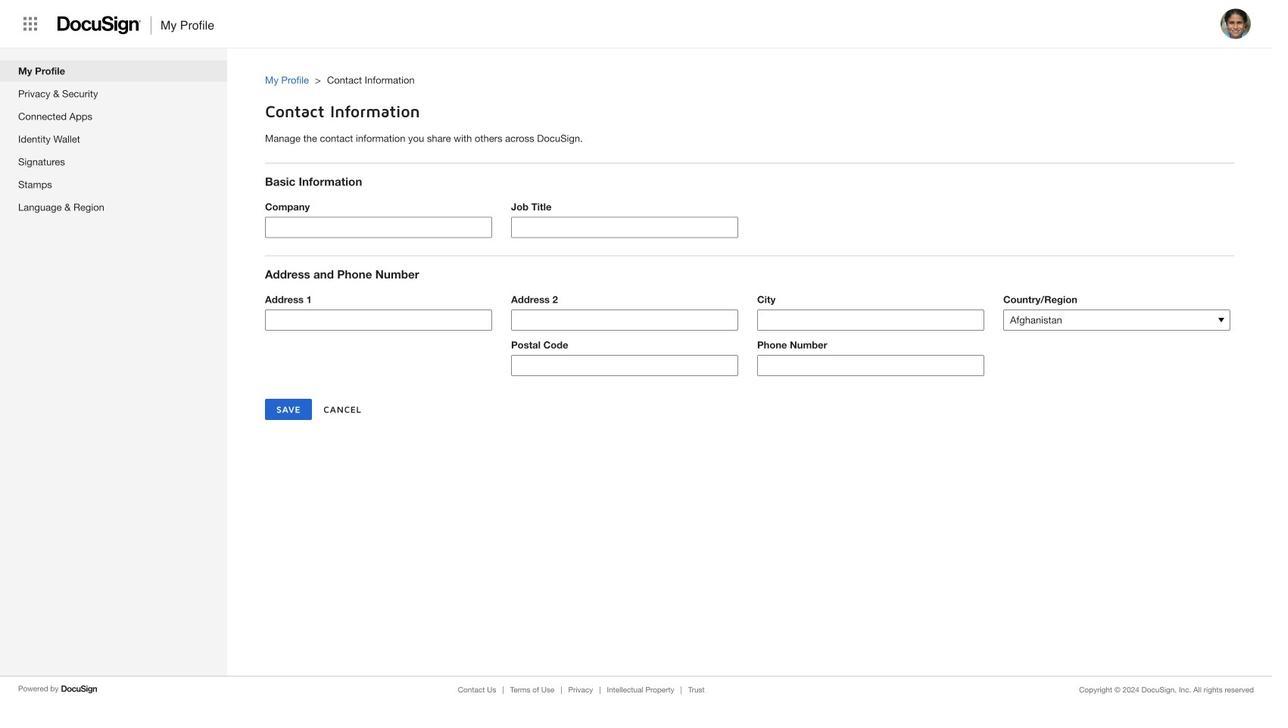 Task type: locate. For each thing, give the bounding box(es) containing it.
docusign image
[[58, 12, 142, 39], [61, 684, 99, 696]]

None text field
[[758, 311, 984, 330]]

None text field
[[266, 218, 492, 237], [512, 218, 738, 237], [266, 311, 492, 330], [512, 311, 738, 330], [512, 356, 738, 376], [758, 356, 984, 376], [266, 218, 492, 237], [512, 218, 738, 237], [266, 311, 492, 330], [512, 311, 738, 330], [512, 356, 738, 376], [758, 356, 984, 376]]

1 vertical spatial docusign image
[[61, 684, 99, 696]]



Task type: describe. For each thing, give the bounding box(es) containing it.
0 vertical spatial docusign image
[[58, 12, 142, 39]]

breadcrumb region
[[265, 58, 1273, 91]]



